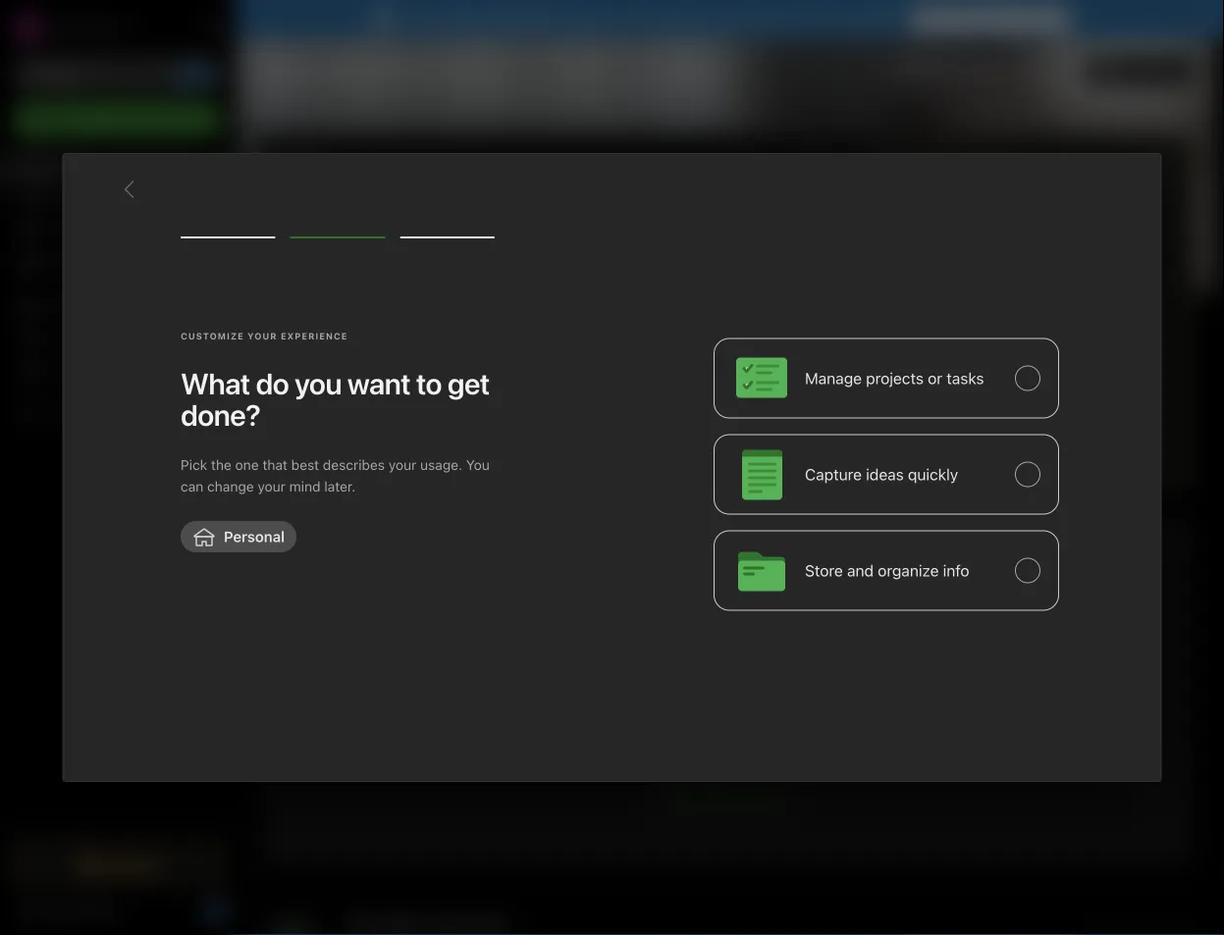 Task type: locate. For each thing, give the bounding box(es) containing it.
what
[[181, 366, 250, 401]]

1 vertical spatial notes
[[43, 224, 81, 241]]

2 horizontal spatial your
[[713, 11, 741, 27]]

your up do
[[247, 331, 277, 342]]

your
[[713, 11, 741, 27], [388, 457, 416, 473], [258, 479, 286, 495]]

expand notebooks image
[[5, 299, 21, 315]]

1 vertical spatial your
[[426, 917, 464, 933]]

new button
[[12, 103, 224, 138]]

1 vertical spatial tab
[[276, 562, 340, 581]]

for left free:
[[553, 11, 571, 27]]

customize
[[1120, 63, 1185, 77]]

1 horizontal spatial customize
[[342, 917, 422, 933]]

tab down recently
[[276, 562, 340, 581]]

can
[[181, 479, 203, 495]]

1 vertical spatial personal
[[224, 528, 285, 545]]

get
[[923, 11, 947, 27], [44, 904, 67, 920]]

your left the usage.
[[388, 457, 416, 473]]

for
[[553, 11, 571, 27], [993, 11, 1012, 27]]

None search field
[[26, 57, 210, 92]]

friday,
[[893, 64, 936, 78]]

shared
[[43, 362, 88, 378]]

0 horizontal spatial your
[[258, 479, 286, 495]]

store
[[805, 561, 843, 580]]

notes down good
[[276, 155, 322, 171]]

0 horizontal spatial notes
[[43, 224, 81, 241]]

0 vertical spatial get
[[923, 11, 947, 27]]

anytime.
[[848, 11, 902, 27]]

the
[[211, 457, 232, 473]]

7
[[1015, 11, 1023, 27]]

devices.
[[744, 11, 797, 27]]

1 vertical spatial your
[[388, 457, 416, 473]]

organize
[[878, 561, 939, 580]]

try evernote personal for free: sync across all your devices. cancel anytime.
[[407, 11, 902, 27]]

0 vertical spatial your
[[247, 331, 277, 342]]

your
[[247, 331, 277, 342], [426, 917, 464, 933]]

1 vertical spatial customize
[[342, 917, 422, 933]]

customize your home
[[342, 917, 509, 933]]

0 vertical spatial tab
[[276, 185, 320, 204]]

personal right evernote on the left top of page
[[493, 11, 549, 27]]

notes up tasks
[[43, 224, 81, 241]]

1 vertical spatial get
[[44, 904, 67, 920]]

1 horizontal spatial get
[[923, 11, 947, 27]]

your right all
[[713, 11, 741, 27]]

that
[[262, 457, 288, 473]]

get inside button
[[923, 11, 947, 27]]

tab down notes button
[[276, 185, 320, 204]]

trash
[[43, 405, 78, 421]]

your for home
[[426, 917, 464, 933]]

notebooks link
[[0, 292, 235, 323]]

settings image
[[200, 16, 224, 39]]

customize
[[181, 331, 244, 342], [342, 917, 422, 933]]

for inside get it free for 7 days button
[[993, 11, 1012, 27]]

get for get it free for 7 days
[[923, 11, 947, 27]]

new
[[43, 112, 71, 129]]

with
[[92, 362, 118, 378]]

scratch pad button
[[910, 152, 1010, 176]]

best
[[291, 457, 319, 473]]

home
[[43, 161, 81, 178]]

personal down change
[[224, 528, 285, 545]]

0 vertical spatial notes
[[276, 155, 322, 171]]

you
[[466, 457, 490, 473]]

2 vertical spatial your
[[258, 479, 286, 495]]

good morning, john!
[[260, 59, 440, 82]]

get it free for 7 days button
[[912, 7, 1070, 32]]

note
[[386, 363, 417, 382]]

manage projects or tasks
[[805, 369, 984, 388]]

1 horizontal spatial your
[[388, 457, 416, 473]]

experience
[[281, 331, 348, 342]]

1 for from the left
[[553, 11, 571, 27]]

recently captured
[[276, 532, 423, 548]]

0 horizontal spatial your
[[247, 331, 277, 342]]

notes button
[[272, 151, 345, 175]]

upgrade button
[[12, 845, 224, 884]]

for left 7
[[993, 11, 1012, 27]]

notes inside button
[[276, 155, 322, 171]]

clip web content button
[[647, 783, 806, 817]]

get
[[447, 366, 490, 401]]

0 horizontal spatial get
[[44, 904, 67, 920]]

trash link
[[0, 398, 235, 429]]

0 vertical spatial personal
[[493, 11, 549, 27]]

get left the it
[[923, 11, 947, 27]]

all
[[695, 11, 709, 27]]

shortcuts button
[[0, 186, 235, 217]]

tab
[[276, 185, 320, 204], [276, 562, 340, 581]]

create new note button
[[277, 222, 446, 475]]

projects
[[866, 369, 924, 388]]

shortcuts
[[44, 193, 106, 209]]

pick the one that best describes your usage. you can change your mind later.
[[181, 457, 490, 495]]

tree
[[0, 154, 236, 828]]

mind
[[289, 479, 321, 495]]

0 vertical spatial customize
[[181, 331, 244, 342]]

0 horizontal spatial for
[[553, 11, 571, 27]]

home
[[468, 917, 509, 933]]

get started
[[44, 904, 117, 920]]

web
[[697, 790, 728, 808]]

usage.
[[420, 457, 462, 473]]

manage projects or tasks button
[[714, 338, 1059, 419]]

notes
[[276, 155, 322, 171], [43, 224, 81, 241]]

2 for from the left
[[993, 11, 1012, 27]]

personal
[[493, 11, 549, 27], [224, 528, 285, 545]]

1 horizontal spatial notes
[[276, 155, 322, 171]]

your down that
[[258, 479, 286, 495]]

0 horizontal spatial customize
[[181, 331, 244, 342]]

content
[[732, 790, 789, 808]]

your left home
[[426, 917, 464, 933]]

2023
[[1026, 64, 1055, 78]]

get left started
[[44, 904, 67, 920]]

shared with me
[[43, 362, 142, 378]]

1 horizontal spatial your
[[426, 917, 464, 933]]

get for get started
[[44, 904, 67, 920]]

1 horizontal spatial for
[[993, 11, 1012, 27]]

tab list
[[276, 185, 320, 204]]

november
[[939, 64, 1004, 78]]

manage
[[805, 369, 862, 388]]

get it free for 7 days
[[923, 11, 1058, 27]]



Task type: describe. For each thing, give the bounding box(es) containing it.
recently
[[276, 532, 346, 548]]

store and organize info
[[805, 561, 969, 580]]

tree containing home
[[0, 154, 236, 828]]

for for free:
[[553, 11, 571, 27]]

upgrade
[[101, 857, 160, 873]]

ideas
[[866, 465, 904, 484]]

store and organize info button
[[714, 530, 1059, 611]]

clip
[[664, 790, 693, 808]]

notebooks
[[44, 299, 113, 315]]

tags button
[[0, 323, 235, 354]]

tasks button
[[0, 248, 235, 280]]

tags
[[44, 331, 74, 347]]

later.
[[324, 479, 356, 495]]

free
[[963, 11, 989, 27]]

want
[[347, 366, 410, 401]]

captured
[[349, 532, 423, 548]]

notes link
[[0, 217, 235, 248]]

what do you want to get done?
[[181, 366, 490, 432]]

good
[[260, 59, 307, 82]]

clip web content
[[664, 790, 789, 808]]

customize your experience
[[181, 331, 348, 342]]

customize for customize your experience
[[181, 331, 244, 342]]

create
[[306, 363, 351, 382]]

days
[[1027, 11, 1058, 27]]

tasks
[[43, 256, 79, 272]]

tasks
[[947, 369, 984, 388]]

describes
[[323, 457, 385, 473]]

started
[[71, 904, 117, 920]]

free:
[[574, 11, 607, 27]]

capture ideas quickly
[[805, 465, 958, 484]]

john!
[[393, 59, 440, 82]]

customize button
[[1086, 55, 1193, 86]]

new
[[354, 363, 383, 382]]

change
[[207, 479, 254, 495]]

create new note
[[306, 363, 417, 382]]

for for 7
[[993, 11, 1012, 27]]

and
[[847, 561, 874, 580]]

1 horizontal spatial personal
[[493, 11, 549, 27]]

me
[[122, 362, 142, 378]]

scratch pad
[[914, 156, 1010, 172]]

0 vertical spatial your
[[713, 11, 741, 27]]

one
[[235, 457, 259, 473]]

capture
[[805, 465, 862, 484]]

pad
[[982, 156, 1010, 172]]

17,
[[1008, 64, 1022, 78]]

0 horizontal spatial personal
[[224, 528, 285, 545]]

morning,
[[312, 59, 388, 82]]

try
[[407, 11, 428, 27]]

quickly
[[908, 465, 958, 484]]

shared with me link
[[0, 354, 235, 386]]

you
[[295, 366, 342, 401]]

1 tab from the top
[[276, 185, 320, 204]]

evernote
[[431, 11, 489, 27]]

sync
[[614, 11, 646, 27]]

info
[[943, 561, 969, 580]]

notes inside tree
[[43, 224, 81, 241]]

Start writing… text field
[[914, 186, 1191, 472]]

across
[[649, 11, 691, 27]]

scratch
[[914, 156, 979, 172]]

capture ideas quickly button
[[714, 434, 1059, 515]]

done?
[[181, 398, 261, 432]]

to
[[416, 366, 442, 401]]

recently captured button
[[272, 528, 423, 552]]

or
[[928, 369, 942, 388]]

cancel
[[801, 11, 844, 27]]

friday, november 17, 2023
[[893, 64, 1055, 78]]

your for experience
[[247, 331, 277, 342]]

Search text field
[[26, 57, 210, 92]]

home link
[[0, 154, 236, 186]]

pick
[[181, 457, 207, 473]]

customize for customize your home
[[342, 917, 422, 933]]

2 tab from the top
[[276, 562, 340, 581]]



Task type: vqa. For each thing, say whether or not it's contained in the screenshot.
CUSTOMIZE to the top
yes



